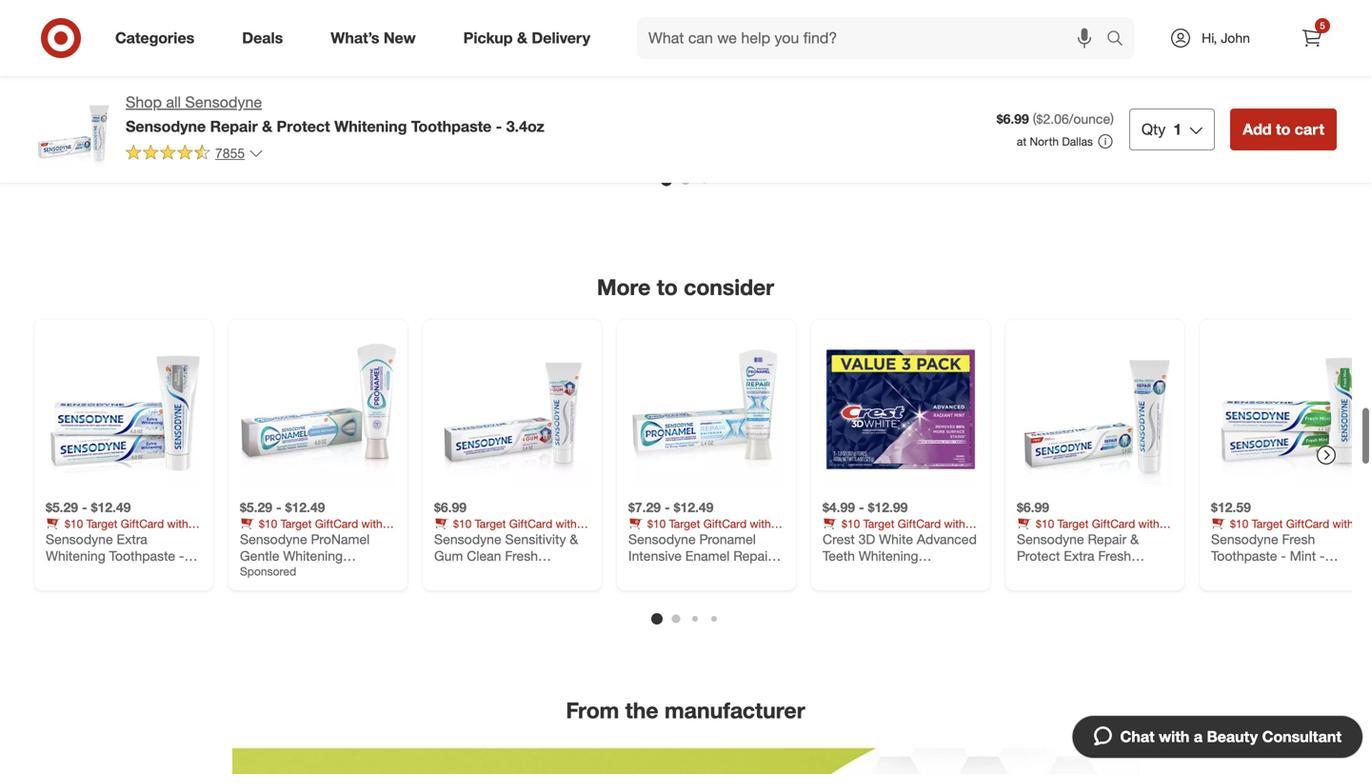 Task type: describe. For each thing, give the bounding box(es) containing it.
/ounce
[[1069, 111, 1111, 127]]

3d
[[859, 531, 876, 548]]

- inside tide pods laundry detergent pacs - original
[[725, 79, 730, 96]]

more to consider
[[597, 274, 774, 300]]

- inside sensodyne repair & protect extra fresh toothpaste - 3.4oz
[[1087, 565, 1092, 581]]

the
[[625, 697, 659, 724]]

hi, john
[[1202, 30, 1251, 46]]

$12.59
[[1212, 499, 1251, 516]]

add to cart for ge 2pk 6w 60w equivalent led light bulbs amber glass warm candle light link
[[1026, 118, 1087, 132]]

all
[[166, 93, 181, 111]]

glass inside ge 2pk 6w 60w equivalent led light bulbs amber glass warm candle light
[[1099, 82, 1132, 99]]

giftcard for sensodyne fresh toothpaste - mint - 4oz/2ct
[[1287, 517, 1330, 531]]

with for sensodyne repair & protect extra fresh toothpaste - 3.4oz image
[[1139, 517, 1160, 531]]

lights
[[1315, 65, 1351, 82]]

sensodyne for sensodyne extra whitening toothpaste - 4oz
[[46, 531, 113, 548]]

$15.99 link
[[46, 0, 202, 96]]

$12.99 - $15.99 link
[[240, 0, 396, 96]]

whitening inside shop all sensodyne sensodyne repair & protect whitening toothpaste - 3.4oz
[[334, 117, 407, 136]]

cart for $12.99 "link"
[[482, 118, 504, 132]]

(
[[1033, 111, 1037, 127]]

add to cart for $12.99 - $15.99 link
[[249, 118, 310, 132]]

6w inside ge 2pk 6w 60w equivalent led light bulbs amber glass warm candle light
[[1065, 49, 1085, 65]]

what's new
[[331, 29, 416, 47]]

60w inside $14.99 ge 2pk 6w 60w equivalent led light bulbs amber glass candle light
[[894, 49, 921, 65]]

clean
[[467, 548, 501, 565]]

2 beauty from the left
[[695, 531, 730, 545]]

beauty for sensodyne sensitivity & gum clean fresh toothpaste - 3.4oz
[[501, 531, 536, 545]]

a
[[1194, 728, 1203, 746]]

add for "$15.99" link
[[54, 118, 76, 132]]

& inside shop all sensodyne sensodyne repair & protect whitening toothpaste - 3.4oz
[[262, 117, 273, 136]]

& inside sensodyne repair & protect extra fresh toothpaste - 3.4oz
[[1131, 531, 1139, 548]]

beauty
[[1207, 728, 1258, 746]]

2 $10 from the left
[[648, 517, 666, 531]]

christmas
[[1212, 65, 1272, 82]]

warm
[[1136, 82, 1171, 99]]

sensodyne repair & protect extra fresh toothpaste - 3.4oz
[[1017, 531, 1139, 581]]

$12.99 - $15.99
[[240, 32, 333, 49]]

2 giftcard from the left
[[704, 517, 747, 531]]

$7.29 - $12.49
[[629, 499, 714, 516]]

pacs
[[692, 79, 721, 96]]

$40 for crest 3d white advanced teeth whitening toothpaste, radiant mint
[[823, 531, 841, 545]]

2 health from the left
[[650, 531, 681, 545]]

)
[[1111, 111, 1114, 127]]

$5.29 - $12.49 for sensodyne pronamel gentle whitening toothpaste for sensitive teeth "image"
[[240, 499, 325, 516]]

toothpaste inside sensodyne sensitivity & gum clean fresh toothpaste - 3.4oz
[[434, 565, 500, 581]]

2 purchase from the left
[[733, 531, 781, 545]]

pods
[[658, 63, 689, 79]]

amber inside ge 2pk 6w 60w equivalent led light bulbs amber glass warm candle light
[[1055, 82, 1095, 99]]

7855
[[215, 145, 245, 161]]

& inside sensodyne sensitivity & gum clean fresh toothpaste - 3.4oz
[[570, 531, 578, 548]]

100ct
[[1212, 49, 1245, 65]]

$10 target giftcard with $40 health & beauty purchase for crest 3d white advanced teeth whitening toothpaste, radiant mint
[[823, 517, 975, 545]]

6w inside $14.99 ge 2pk 6w 60w equivalent led light bulbs amber glass candle light
[[871, 49, 891, 65]]

sensodyne for sensodyne fresh toothpaste - mint - 4oz/2ct
[[1212, 531, 1279, 548]]

$9.99
[[629, 32, 661, 49]]

more
[[597, 274, 651, 300]]

2pk inside $14.99 ge 2pk 6w 60w equivalent led light bulbs amber glass candle light
[[845, 49, 867, 65]]

toothpaste inside shop all sensodyne sensodyne repair & protect whitening toothpaste - 3.4oz
[[411, 117, 492, 136]]

sensodyne extra whitening toothpaste - 4oz image
[[46, 332, 202, 488]]

search
[[1098, 31, 1144, 49]]

cart for ge 2pk 6w 60w equivalent led light bulbs amber glass warm candle light link
[[1065, 118, 1087, 132]]

sensodyne repair & protect extra fresh toothpaste - 3.4oz image
[[1017, 332, 1173, 488]]

chat
[[1121, 728, 1155, 746]]

$40 for sensodyne repair & protect extra fresh toothpaste - 3.4oz
[[1017, 531, 1036, 545]]

consultant
[[1263, 728, 1342, 746]]

toothpaste inside sensodyne repair & protect extra fresh toothpaste - 3.4oz
[[1017, 565, 1083, 581]]

wire
[[1280, 82, 1307, 99]]

$12.99 for $12.99
[[434, 32, 474, 49]]

sensodyne extra whitening toothpaste - 4oz
[[46, 531, 184, 581]]

What can we help you find? suggestions appear below search field
[[637, 17, 1112, 59]]

$12.99 link
[[434, 0, 591, 96]]

4oz/2ct
[[1212, 565, 1256, 581]]

qty
[[1142, 120, 1166, 139]]

sensodyne sensitivity & gum clean fresh toothpaste - 3.4oz image
[[434, 332, 591, 488]]

cart down wondershop™
[[1259, 118, 1281, 132]]

tide pods laundry detergent pacs - original
[[629, 63, 779, 96]]

mini
[[1328, 49, 1353, 65]]

$7.00
[[1212, 32, 1244, 49]]

$2.06
[[1037, 111, 1069, 127]]

sensodyne sensitivity & gum clean fresh toothpaste - 3.4oz
[[434, 531, 578, 581]]

laundry
[[693, 63, 741, 79]]

target for sensodyne repair & protect extra fresh toothpaste - 3.4oz
[[1058, 517, 1089, 531]]

fresh for sensodyne repair & protect extra fresh toothpaste - 3.4oz
[[1099, 548, 1132, 565]]

sensodyne for sensodyne repair & protect extra fresh toothpaste - 3.4oz
[[1017, 531, 1085, 548]]

beauty for sensodyne repair & protect extra fresh toothpaste - 3.4oz
[[1084, 531, 1119, 545]]

add for $12.99 "link"
[[443, 118, 465, 132]]

glass inside $14.99 ge 2pk 6w 60w equivalent led light bulbs amber glass candle light
[[904, 82, 938, 99]]

- inside sensodyne sensitivity & gum clean fresh toothpaste - 3.4oz
[[504, 565, 509, 581]]

$7.00 100ct led smooth mini christmas string lights with green wire - wondershop™
[[1212, 32, 1353, 115]]

toothpaste inside sensodyne fresh toothpaste - mint - 4oz/2ct
[[1212, 548, 1278, 565]]

$14.99
[[823, 32, 863, 49]]

crest
[[823, 531, 855, 548]]

2 target from the left
[[669, 517, 700, 531]]

radiant
[[896, 565, 942, 581]]

add to cart button for ge 2pk 6w 60w equivalent led light bulbs amber glass warm candle light link
[[1017, 110, 1096, 140]]

$6.99 left (
[[997, 111, 1029, 127]]

protect inside sensodyne repair & protect extra fresh toothpaste - 3.4oz
[[1017, 548, 1060, 565]]

image of sensodyne repair & protect whitening toothpaste - 3.4oz image
[[34, 91, 110, 168]]

target for sensodyne sensitivity & gum clean fresh toothpaste - 3.4oz
[[475, 517, 506, 531]]

fresh inside sensodyne fresh toothpaste - mint - 4oz/2ct
[[1283, 531, 1316, 548]]

wondershop™
[[1212, 99, 1295, 115]]

toothpaste,
[[823, 565, 892, 581]]

qty 1
[[1142, 120, 1182, 139]]

white
[[879, 531, 913, 548]]

crest 3d white advanced teeth whitening toothpaste, radiant mint
[[823, 531, 977, 581]]

$12.99 for $12.99 - $15.99
[[240, 32, 280, 49]]

add to cart button for "$15.99" link
[[46, 110, 124, 140]]

extra inside sensodyne extra whitening toothpaste - 4oz
[[117, 531, 147, 548]]

2 $10 target giftcard with $40 health & beauty purchase from the left
[[629, 517, 781, 545]]

$4.99
[[823, 499, 855, 516]]

$14.99 ge 2pk 6w 60w equivalent led light bulbs amber glass candle light
[[823, 32, 947, 115]]

ge 2pk 6w 60w equivalent led light bulbs amber glass warm candle light link
[[1017, 0, 1173, 115]]

2 horizontal spatial $12.99
[[868, 499, 908, 516]]

add to cart for $12.99 "link"
[[443, 118, 504, 132]]

giftcard for crest 3d white advanced teeth whitening toothpaste, radiant mint
[[898, 517, 941, 531]]

deals
[[242, 29, 283, 47]]

manufacturer
[[665, 697, 805, 724]]

target for crest 3d white advanced teeth whitening toothpaste, radiant mint
[[864, 517, 895, 531]]

3.4oz for sensodyne repair & protect extra fresh toothpaste - 3.4oz
[[1096, 565, 1128, 581]]

sensodyne pronamel gentle whitening toothpaste for sensitive teeth image
[[240, 332, 396, 488]]

health for sensodyne sensitivity & gum clean fresh toothpaste - 3.4oz
[[456, 531, 487, 545]]

new
[[384, 29, 416, 47]]

$10 for sensodyne repair & protect extra fresh toothpaste - 3.4oz
[[1036, 517, 1055, 531]]

crest 3d white advanced teeth whitening toothpaste, radiant mint image
[[823, 332, 979, 488]]

beauty for sensodyne fresh toothpaste - mint - 4oz/2ct
[[1278, 531, 1313, 545]]

mint inside sensodyne fresh toothpaste - mint - 4oz/2ct
[[1290, 548, 1316, 565]]

from the manufacturer
[[566, 697, 805, 724]]

health for crest 3d white advanced teeth whitening toothpaste, radiant mint
[[844, 531, 876, 545]]

downy light woodland rain scent laundry scent booster beads with no heavy perfumes - 24oz image
[[46, 0, 202, 20]]

whitening inside crest 3d white advanced teeth whitening toothpaste, radiant mint
[[859, 548, 919, 565]]

1 $15.99 from the left
[[46, 32, 86, 49]]

gum
[[434, 548, 463, 565]]

green
[[1240, 82, 1277, 99]]

purchase for sensodyne fresh toothpaste - mint - 4oz/2ct
[[1316, 531, 1364, 545]]

ge inside $14.99 ge 2pk 6w 60w equivalent led light bulbs amber glass candle light
[[823, 49, 841, 65]]

repair inside shop all sensodyne sensodyne repair & protect whitening toothpaste - 3.4oz
[[210, 117, 258, 136]]

bulbs inside ge 2pk 6w 60w equivalent led light bulbs amber glass warm candle light
[[1017, 82, 1051, 99]]

sensitivity
[[505, 531, 566, 548]]

2 $15.99 from the left
[[293, 32, 333, 49]]

pickup & delivery link
[[447, 17, 614, 59]]

shop all sensodyne sensodyne repair & protect whitening toothpaste - 3.4oz
[[126, 93, 545, 136]]

with for sensodyne pronamel intensive enamel repair whitening artic breeze - 3.4oz "image"
[[750, 517, 771, 531]]

mint inside crest 3d white advanced teeth whitening toothpaste, radiant mint
[[946, 565, 972, 581]]

$6.99 for sensodyne repair & protect extra fresh toothpaste - 3.4oz
[[1017, 499, 1050, 516]]

equivalent inside $14.99 ge 2pk 6w 60w equivalent led light bulbs amber glass candle light
[[823, 65, 885, 82]]

smooth
[[1278, 49, 1325, 65]]



Task type: vqa. For each thing, say whether or not it's contained in the screenshot.
Stores
no



Task type: locate. For each thing, give the bounding box(es) containing it.
cart up dallas
[[1065, 118, 1087, 132]]

1 horizontal spatial mint
[[1290, 548, 1316, 565]]

0 horizontal spatial equivalent
[[823, 65, 885, 82]]

with inside chat with a beauty consultant button
[[1159, 728, 1190, 746]]

0 vertical spatial repair
[[210, 117, 258, 136]]

sensodyne inside sensodyne sensitivity & gum clean fresh toothpaste - 3.4oz
[[434, 531, 502, 548]]

$12.99
[[240, 32, 280, 49], [434, 32, 474, 49], [868, 499, 908, 516]]

3.4oz for sensodyne sensitivity & gum clean fresh toothpaste - 3.4oz
[[513, 565, 545, 581]]

1 horizontal spatial ge
[[1017, 49, 1036, 65]]

0 horizontal spatial mint
[[946, 565, 972, 581]]

mint
[[1290, 548, 1316, 565], [946, 565, 972, 581]]

with for crest 3d white advanced teeth whitening toothpaste, radiant mint image
[[944, 517, 966, 531]]

cart down "$15.99" link
[[93, 118, 116, 132]]

2 glass from the left
[[1099, 82, 1132, 99]]

2 horizontal spatial whitening
[[859, 548, 919, 565]]

amber down what can we help you find? suggestions appear below search box
[[861, 82, 901, 99]]

$10 for sensodyne sensitivity & gum clean fresh toothpaste - 3.4oz
[[453, 517, 472, 531]]

$15.99 down downy light woodland rain scent laundry scent booster beads with no heavy perfumes - 24oz image
[[46, 32, 86, 49]]

3 health from the left
[[844, 531, 876, 545]]

$40 right advanced
[[1017, 531, 1036, 545]]

- inside $12.99 - $15.99 link
[[284, 32, 289, 49]]

1 giftcard from the left
[[509, 517, 553, 531]]

60w
[[894, 49, 921, 65], [1089, 49, 1116, 65]]

2 $5.29 - $12.49 from the left
[[240, 499, 325, 516]]

2 $40 from the left
[[629, 531, 647, 545]]

$5.29 - $12.49 for sensodyne extra whitening toothpaste - 4oz image
[[46, 499, 131, 516]]

$12.49 for sensodyne extra whitening toothpaste - 4oz image
[[91, 499, 131, 516]]

5 $10 from the left
[[1231, 517, 1249, 531]]

ge 2pk 6w 60w equivalent led light bulbs amber glass warm candle light image
[[1017, 0, 1173, 20]]

4 target from the left
[[1058, 517, 1089, 531]]

1 horizontal spatial amber
[[1055, 82, 1095, 99]]

4 purchase from the left
[[1122, 531, 1169, 545]]

$5.29 up 4oz
[[46, 499, 78, 516]]

0 horizontal spatial 2pk
[[845, 49, 867, 65]]

teeth
[[823, 548, 855, 565]]

at north dallas
[[1017, 134, 1093, 149]]

$10
[[453, 517, 472, 531], [648, 517, 666, 531], [842, 517, 860, 531], [1036, 517, 1055, 531], [1231, 517, 1249, 531]]

1 glass from the left
[[904, 82, 938, 99]]

3.4oz inside sensodyne sensitivity & gum clean fresh toothpaste - 3.4oz
[[513, 565, 545, 581]]

$12.49 for sensodyne pronamel intensive enamel repair whitening artic breeze - 3.4oz "image"
[[674, 499, 714, 516]]

john
[[1221, 30, 1251, 46]]

$6.99 for sensodyne sensitivity & gum clean fresh toothpaste - 3.4oz
[[434, 499, 467, 516]]

protect inside shop all sensodyne sensodyne repair & protect whitening toothpaste - 3.4oz
[[277, 117, 330, 136]]

purchase for sensodyne sensitivity & gum clean fresh toothpaste - 3.4oz
[[539, 531, 586, 545]]

2 6w from the left
[[1065, 49, 1085, 65]]

2 horizontal spatial fresh
[[1283, 531, 1316, 548]]

1 horizontal spatial extra
[[1064, 548, 1095, 565]]

categories
[[115, 29, 195, 47]]

cart for $12.99 - $15.99 link
[[288, 118, 310, 132]]

candle for amber
[[1017, 99, 1059, 115]]

add to cart button for $12.99 - $15.99 link
[[240, 110, 318, 140]]

$6.99 up gum
[[434, 499, 467, 516]]

60w down ge 2pk 6w 60w equivalent led light bulbs amber glass warm candle light image
[[1089, 49, 1116, 65]]

0 horizontal spatial $12.99
[[240, 32, 280, 49]]

1 horizontal spatial glass
[[1099, 82, 1132, 99]]

$10 target giftcard with $40 health & beauty purchase for sensodyne fresh toothpaste - mint - 4oz/2ct
[[1212, 517, 1364, 545]]

protect down $12.99 - $15.99 link
[[277, 117, 330, 136]]

0 horizontal spatial whitening
[[46, 548, 105, 565]]

2 2pk from the left
[[1039, 49, 1061, 65]]

deals link
[[226, 17, 307, 59]]

amber
[[861, 82, 901, 99], [1055, 82, 1095, 99]]

$12.49
[[91, 499, 131, 516], [285, 499, 325, 516], [674, 499, 714, 516]]

search button
[[1098, 17, 1144, 63]]

- inside sensodyne extra whitening toothpaste - 4oz
[[179, 548, 184, 565]]

1 $40 from the left
[[434, 531, 453, 545]]

0 horizontal spatial $12.49
[[91, 499, 131, 516]]

$40 for sensodyne fresh toothpaste - mint - 4oz/2ct
[[1212, 531, 1230, 545]]

glass up )
[[1099, 82, 1132, 99]]

hi,
[[1202, 30, 1218, 46]]

cart for "$15.99" link
[[93, 118, 116, 132]]

cart down $12.99 - $15.99 link
[[288, 118, 310, 132]]

2 amber from the left
[[1055, 82, 1095, 99]]

2 bulbs from the left
[[1017, 82, 1051, 99]]

fresh
[[1283, 531, 1316, 548], [505, 548, 538, 565], [1099, 548, 1132, 565]]

1 60w from the left
[[894, 49, 921, 65]]

chat with a beauty consultant button
[[1072, 715, 1364, 759]]

candle inside ge 2pk 6w 60w equivalent led light bulbs amber glass warm candle light
[[1017, 99, 1059, 115]]

0 horizontal spatial $15.99
[[46, 32, 86, 49]]

6w right $14.99
[[871, 49, 891, 65]]

north
[[1030, 134, 1059, 149]]

glass down what can we help you find? suggestions appear below search box
[[904, 82, 938, 99]]

sensodyne fresh toothpaste - mint - 4oz/2ct
[[1212, 531, 1325, 581]]

equivalent up $2.06
[[1017, 65, 1079, 82]]

2pk
[[845, 49, 867, 65], [1039, 49, 1061, 65]]

purchase for sensodyne repair & protect extra fresh toothpaste - 3.4oz
[[1122, 531, 1169, 545]]

ge
[[823, 49, 841, 65], [1017, 49, 1036, 65]]

categories link
[[99, 17, 218, 59]]

3 $10 from the left
[[842, 517, 860, 531]]

whitening inside sensodyne extra whitening toothpaste - 4oz
[[46, 548, 105, 565]]

$5.29 for sensodyne pronamel gentle whitening toothpaste for sensitive teeth "image"
[[240, 499, 272, 516]]

$9.99 - $27.49
[[629, 32, 714, 49]]

3 purchase from the left
[[928, 531, 975, 545]]

extra
[[117, 531, 147, 548], [1064, 548, 1095, 565]]

0 horizontal spatial 6w
[[871, 49, 891, 65]]

1 6w from the left
[[871, 49, 891, 65]]

0 horizontal spatial repair
[[210, 117, 258, 136]]

dallas
[[1062, 134, 1093, 149]]

$10 target giftcard with $40 health & beauty purchase for sensodyne repair & protect extra fresh toothpaste - 3.4oz
[[1017, 517, 1169, 545]]

1 horizontal spatial equivalent
[[1017, 65, 1079, 82]]

extra inside sensodyne repair & protect extra fresh toothpaste - 3.4oz
[[1064, 548, 1095, 565]]

$10 target giftcard with $40 health & beauty purchase for sensodyne sensitivity & gum clean fresh toothpaste - 3.4oz
[[434, 517, 586, 545]]

5 giftcard from the left
[[1287, 517, 1330, 531]]

led inside $14.99 ge 2pk 6w 60w equivalent led light bulbs amber glass candle light
[[889, 65, 914, 82]]

candle down $14.99
[[823, 99, 865, 115]]

health for sensodyne repair & protect extra fresh toothpaste - 3.4oz
[[1039, 531, 1070, 545]]

sensodyne fresh toothpaste - mint - 4oz/2ct image
[[1212, 332, 1368, 488]]

0 vertical spatial protect
[[277, 117, 330, 136]]

1 amber from the left
[[861, 82, 901, 99]]

4 giftcard from the left
[[1092, 517, 1136, 531]]

5 $10 target giftcard with $40 health & beauty purchase from the left
[[1212, 517, 1364, 545]]

1 $5.29 - $12.49 from the left
[[46, 499, 131, 516]]

giftcard for sensodyne sensitivity & gum clean fresh toothpaste - 3.4oz
[[509, 517, 553, 531]]

$12.49 up 'sponsored'
[[285, 499, 325, 516]]

$10 for sensodyne fresh toothpaste - mint - 4oz/2ct
[[1231, 517, 1249, 531]]

$5.29 - $12.49 up sensodyne extra whitening toothpaste - 4oz
[[46, 499, 131, 516]]

$15.99
[[46, 32, 86, 49], [293, 32, 333, 49]]

$10 target giftcard with $40 health & beauty purchase
[[434, 517, 586, 545], [629, 517, 781, 545], [823, 517, 975, 545], [1017, 517, 1169, 545], [1212, 517, 1364, 545]]

4 $40 from the left
[[1017, 531, 1036, 545]]

$7.29
[[629, 499, 661, 516]]

100ct led smooth mini christmas string lights with green wire - wondershop™ image
[[1212, 0, 1368, 20]]

whitening
[[334, 117, 407, 136], [46, 548, 105, 565], [859, 548, 919, 565]]

5 health from the left
[[1233, 531, 1264, 545]]

add for ge 2pk 6w 60w equivalent led light bulbs amber glass warm candle light link
[[1026, 118, 1048, 132]]

0 horizontal spatial led
[[889, 65, 914, 82]]

$6.99 up sensodyne repair & protect extra fresh toothpaste - 3.4oz
[[1017, 499, 1050, 516]]

bulbs down $14.99
[[823, 82, 857, 99]]

2 $5.29 from the left
[[240, 499, 272, 516]]

1 horizontal spatial whitening
[[334, 117, 407, 136]]

1 vertical spatial repair
[[1088, 531, 1127, 548]]

sensodyne for sensodyne sensitivity & gum clean fresh toothpaste - 3.4oz
[[434, 531, 502, 548]]

1 health from the left
[[456, 531, 487, 545]]

$12.99 right "new"
[[434, 32, 474, 49]]

3 giftcard from the left
[[898, 517, 941, 531]]

1 horizontal spatial $5.29 - $12.49
[[240, 499, 325, 516]]

pickup
[[464, 29, 513, 47]]

pickup & delivery
[[464, 29, 591, 47]]

$12.49 right $7.29
[[674, 499, 714, 516]]

0 horizontal spatial candle
[[823, 99, 865, 115]]

target
[[475, 517, 506, 531], [669, 517, 700, 531], [864, 517, 895, 531], [1058, 517, 1089, 531], [1252, 517, 1283, 531]]

2pk inside ge 2pk 6w 60w equivalent led light bulbs amber glass warm candle light
[[1039, 49, 1061, 65]]

2 horizontal spatial led
[[1249, 49, 1274, 65]]

amber up /ounce
[[1055, 82, 1095, 99]]

2 60w from the left
[[1089, 49, 1116, 65]]

original
[[734, 79, 779, 96]]

$40 for sensodyne sensitivity & gum clean fresh toothpaste - 3.4oz
[[434, 531, 453, 545]]

1 horizontal spatial candle
[[1017, 99, 1059, 115]]

1 candle from the left
[[823, 99, 865, 115]]

0 horizontal spatial 60w
[[894, 49, 921, 65]]

5
[[1320, 20, 1326, 31]]

5 $40 from the left
[[1212, 531, 1230, 545]]

7855 link
[[126, 144, 264, 166]]

$40 down $12.59
[[1212, 531, 1230, 545]]

3 $12.49 from the left
[[674, 499, 714, 516]]

1 $12.49 from the left
[[91, 499, 131, 516]]

led down search button
[[1083, 65, 1108, 82]]

&
[[517, 29, 528, 47], [262, 117, 273, 136], [490, 531, 497, 545], [570, 531, 578, 548], [685, 531, 692, 545], [879, 531, 886, 545], [1073, 531, 1080, 545], [1131, 531, 1139, 548], [1268, 531, 1275, 545]]

-
[[284, 32, 289, 49], [665, 32, 670, 49], [725, 79, 730, 96], [1311, 82, 1316, 99], [496, 117, 502, 136], [82, 499, 87, 516], [276, 499, 282, 516], [665, 499, 670, 516], [859, 499, 865, 516], [179, 548, 184, 565], [1281, 548, 1287, 565], [1320, 548, 1325, 565], [504, 565, 509, 581], [1087, 565, 1092, 581]]

$40 down $7.29
[[629, 531, 647, 545]]

equivalent inside ge 2pk 6w 60w equivalent led light bulbs amber glass warm candle light
[[1017, 65, 1079, 82]]

4 $10 from the left
[[1036, 517, 1055, 531]]

1 2pk from the left
[[845, 49, 867, 65]]

1 vertical spatial protect
[[1017, 548, 1060, 565]]

4 $10 target giftcard with $40 health & beauty purchase from the left
[[1017, 517, 1169, 545]]

$5.29 - $12.49
[[46, 499, 131, 516], [240, 499, 325, 516]]

glass
[[904, 82, 938, 99], [1099, 82, 1132, 99]]

with for sensodyne fresh toothpaste - mint - 4oz/2ct image
[[1333, 517, 1354, 531]]

1 horizontal spatial repair
[[1088, 531, 1127, 548]]

giftcard for sensodyne repair & protect extra fresh toothpaste - 3.4oz
[[1092, 517, 1136, 531]]

0 horizontal spatial bulbs
[[823, 82, 857, 99]]

led down what can we help you find? suggestions appear below search box
[[889, 65, 914, 82]]

bulbs
[[823, 82, 857, 99], [1017, 82, 1051, 99]]

ge 2pk 6w 60w equivalent led light bulbs amber glass candle light image
[[823, 0, 979, 20]]

$27.49
[[674, 32, 714, 49]]

1 beauty from the left
[[501, 531, 536, 545]]

1 $10 target giftcard with $40 health & beauty purchase from the left
[[434, 517, 586, 545]]

1 horizontal spatial $12.99
[[434, 32, 474, 49]]

0 horizontal spatial amber
[[861, 82, 901, 99]]

2pk down ge 2pk 6w 60w equivalent led light bulbs amber glass candle light image in the right of the page
[[845, 49, 867, 65]]

2 ge from the left
[[1017, 49, 1036, 65]]

bulbs inside $14.99 ge 2pk 6w 60w equivalent led light bulbs amber glass candle light
[[823, 82, 857, 99]]

ge up (
[[1017, 49, 1036, 65]]

candle
[[823, 99, 865, 115], [1017, 99, 1059, 115]]

3.4oz inside sensodyne repair & protect extra fresh toothpaste - 3.4oz
[[1096, 565, 1128, 581]]

- inside shop all sensodyne sensodyne repair & protect whitening toothpaste - 3.4oz
[[496, 117, 502, 136]]

2 equivalent from the left
[[1017, 65, 1079, 82]]

5 purchase from the left
[[1316, 531, 1364, 545]]

$40
[[434, 531, 453, 545], [629, 531, 647, 545], [823, 531, 841, 545], [1017, 531, 1036, 545], [1212, 531, 1230, 545]]

led down the john
[[1249, 49, 1274, 65]]

shop
[[126, 93, 162, 111]]

giftcard
[[509, 517, 553, 531], [704, 517, 747, 531], [898, 517, 941, 531], [1092, 517, 1136, 531], [1287, 517, 1330, 531]]

add to cart button for $12.99 "link"
[[434, 110, 513, 140]]

0 horizontal spatial $5.29 - $12.49
[[46, 499, 131, 516]]

health
[[456, 531, 487, 545], [650, 531, 681, 545], [844, 531, 876, 545], [1039, 531, 1070, 545], [1233, 531, 1264, 545]]

3.4oz inside shop all sensodyne sensodyne repair & protect whitening toothpaste - 3.4oz
[[506, 117, 545, 136]]

1 bulbs from the left
[[823, 82, 857, 99]]

0 horizontal spatial $5.29
[[46, 499, 78, 516]]

string
[[1276, 65, 1311, 82]]

fresh inside sensodyne sensitivity & gum clean fresh toothpaste - 3.4oz
[[505, 548, 538, 565]]

what's new link
[[315, 17, 440, 59]]

1 ge from the left
[[823, 49, 841, 65]]

0 horizontal spatial fresh
[[505, 548, 538, 565]]

fresh inside sensodyne repair & protect extra fresh toothpaste - 3.4oz
[[1099, 548, 1132, 565]]

1 horizontal spatial protect
[[1017, 548, 1060, 565]]

toothpaste inside sensodyne extra whitening toothpaste - 4oz
[[109, 548, 175, 565]]

advanced
[[917, 531, 977, 548]]

amber inside $14.99 ge 2pk 6w 60w equivalent led light bulbs amber glass candle light
[[861, 82, 901, 99]]

at
[[1017, 134, 1027, 149]]

1 horizontal spatial fresh
[[1099, 548, 1132, 565]]

with inside $7.00 100ct led smooth mini christmas string lights with green wire - wondershop™
[[1212, 82, 1236, 99]]

5 link
[[1292, 17, 1333, 59]]

1 $5.29 from the left
[[46, 499, 78, 516]]

sensodyne pronamel intensive enamel repair whitening artic breeze - 3.4oz image
[[629, 332, 785, 488]]

tide pods laundry detergent pacs - original image
[[629, 0, 785, 20]]

purchase
[[539, 531, 586, 545], [733, 531, 781, 545], [928, 531, 975, 545], [1122, 531, 1169, 545], [1316, 531, 1364, 545]]

mint right 4oz/2ct
[[1290, 548, 1316, 565]]

beauty for crest 3d white advanced teeth whitening toothpaste, radiant mint
[[889, 531, 924, 545]]

4 beauty from the left
[[1084, 531, 1119, 545]]

$10 for crest 3d white advanced teeth whitening toothpaste, radiant mint
[[842, 517, 860, 531]]

1 horizontal spatial 60w
[[1089, 49, 1116, 65]]

what's
[[331, 29, 379, 47]]

3 beauty from the left
[[889, 531, 924, 545]]

1 purchase from the left
[[539, 531, 586, 545]]

purchase for crest 3d white advanced teeth whitening toothpaste, radiant mint
[[928, 531, 975, 545]]

$15.99 right deals
[[293, 32, 333, 49]]

1 target from the left
[[475, 517, 506, 531]]

mint down advanced
[[946, 565, 972, 581]]

2 horizontal spatial $12.49
[[674, 499, 714, 516]]

cart down $12.99 "link"
[[482, 118, 504, 132]]

3 $40 from the left
[[823, 531, 841, 545]]

1 horizontal spatial led
[[1083, 65, 1108, 82]]

$12.49 up sensodyne extra whitening toothpaste - 4oz
[[91, 499, 131, 516]]

2pk up $2.06
[[1039, 49, 1061, 65]]

5 target from the left
[[1252, 517, 1283, 531]]

0 horizontal spatial protect
[[277, 117, 330, 136]]

0 horizontal spatial ge
[[823, 49, 841, 65]]

$4.99 - $12.99
[[823, 499, 908, 516]]

sensodyne inside sensodyne fresh toothpaste - mint - 4oz/2ct
[[1212, 531, 1279, 548]]

1
[[1174, 120, 1182, 139]]

$5.29 up 'sponsored'
[[240, 499, 272, 516]]

2 $12.49 from the left
[[285, 499, 325, 516]]

delivery
[[532, 29, 591, 47]]

candle up north
[[1017, 99, 1059, 115]]

cart down wire
[[1295, 120, 1325, 139]]

add
[[54, 118, 76, 132], [249, 118, 270, 132], [443, 118, 465, 132], [1026, 118, 1048, 132], [1220, 118, 1242, 132], [1243, 120, 1272, 139]]

sensodyne
[[185, 93, 262, 111], [126, 117, 206, 136], [46, 531, 113, 548], [434, 531, 502, 548], [1017, 531, 1085, 548], [1212, 531, 1279, 548]]

1 horizontal spatial 6w
[[1065, 49, 1085, 65]]

5 beauty from the left
[[1278, 531, 1313, 545]]

ge inside ge 2pk 6w 60w equivalent led light bulbs amber glass warm candle light
[[1017, 49, 1036, 65]]

add to cart for "$15.99" link
[[54, 118, 116, 132]]

health for sensodyne fresh toothpaste - mint - 4oz/2ct
[[1233, 531, 1264, 545]]

1 horizontal spatial $15.99
[[293, 32, 333, 49]]

1 $10 from the left
[[453, 517, 472, 531]]

1 horizontal spatial $5.29
[[240, 499, 272, 516]]

1 horizontal spatial bulbs
[[1017, 82, 1051, 99]]

4 health from the left
[[1039, 531, 1070, 545]]

3 target from the left
[[864, 517, 895, 531]]

protect
[[277, 117, 330, 136], [1017, 548, 1060, 565]]

$5.29 - $12.49 up 'sponsored'
[[240, 499, 325, 516]]

candle for bulbs
[[823, 99, 865, 115]]

repair inside sensodyne repair & protect extra fresh toothpaste - 3.4oz
[[1088, 531, 1127, 548]]

ge down ge 2pk 6w 60w equivalent led light bulbs amber glass candle light image in the right of the page
[[823, 49, 841, 65]]

0 horizontal spatial glass
[[904, 82, 938, 99]]

$12.49 for sensodyne pronamel gentle whitening toothpaste for sensitive teeth "image"
[[285, 499, 325, 516]]

1 horizontal spatial $12.49
[[285, 499, 325, 516]]

led inside ge 2pk 6w 60w equivalent led light bulbs amber glass warm candle light
[[1083, 65, 1108, 82]]

detergent
[[629, 79, 688, 96]]

6w left search button
[[1065, 49, 1085, 65]]

$6.99 ( $2.06 /ounce )
[[997, 111, 1114, 127]]

sensodyne inside sensodyne extra whitening toothpaste - 4oz
[[46, 531, 113, 548]]

$40 up teeth
[[823, 531, 841, 545]]

$5.29 for sensodyne extra whitening toothpaste - 4oz image
[[46, 499, 78, 516]]

add for $12.99 - $15.99 link
[[249, 118, 270, 132]]

tide
[[629, 63, 655, 79]]

target for sensodyne fresh toothpaste - mint - 4oz/2ct
[[1252, 517, 1283, 531]]

60w down ge 2pk 6w 60w equivalent led light bulbs amber glass candle light image in the right of the page
[[894, 49, 921, 65]]

$12.99 inside "link"
[[434, 32, 474, 49]]

$5.29
[[46, 499, 78, 516], [240, 499, 272, 516]]

fresh for sensodyne sensitivity & gum clean fresh toothpaste - 3.4oz
[[505, 548, 538, 565]]

sponsored
[[240, 565, 296, 579]]

candle inside $14.99 ge 2pk 6w 60w equivalent led light bulbs amber glass candle light
[[823, 99, 865, 115]]

$12.99 left what's
[[240, 32, 280, 49]]

3 $10 target giftcard with $40 health & beauty purchase from the left
[[823, 517, 975, 545]]

60w inside ge 2pk 6w 60w equivalent led light bulbs amber glass warm candle light
[[1089, 49, 1116, 65]]

1 equivalent from the left
[[823, 65, 885, 82]]

$12.99 up the white
[[868, 499, 908, 516]]

sensodyne inside sensodyne repair & protect extra fresh toothpaste - 3.4oz
[[1017, 531, 1085, 548]]

1 horizontal spatial 2pk
[[1039, 49, 1061, 65]]

2 candle from the left
[[1017, 99, 1059, 115]]

chat with a beauty consultant
[[1121, 728, 1342, 746]]

with for sensodyne sensitivity & gum clean fresh toothpaste - 3.4oz image
[[556, 517, 577, 531]]

protect right advanced
[[1017, 548, 1060, 565]]

equivalent down $14.99
[[823, 65, 885, 82]]

0 horizontal spatial extra
[[117, 531, 147, 548]]

$6.99
[[997, 111, 1029, 127], [434, 499, 467, 516], [1017, 499, 1050, 516]]

from
[[566, 697, 619, 724]]

bulbs up (
[[1017, 82, 1051, 99]]

repair
[[210, 117, 258, 136], [1088, 531, 1127, 548]]

equivalent
[[823, 65, 885, 82], [1017, 65, 1079, 82]]

$40 up gum
[[434, 531, 453, 545]]

consider
[[684, 274, 774, 300]]

4oz
[[46, 565, 67, 581]]

toothpaste
[[411, 117, 492, 136], [109, 548, 175, 565], [1212, 548, 1278, 565], [434, 565, 500, 581], [1017, 565, 1083, 581]]

led inside $7.00 100ct led smooth mini christmas string lights with green wire - wondershop™
[[1249, 49, 1274, 65]]

- inside $7.00 100ct led smooth mini christmas string lights with green wire - wondershop™
[[1311, 82, 1316, 99]]



